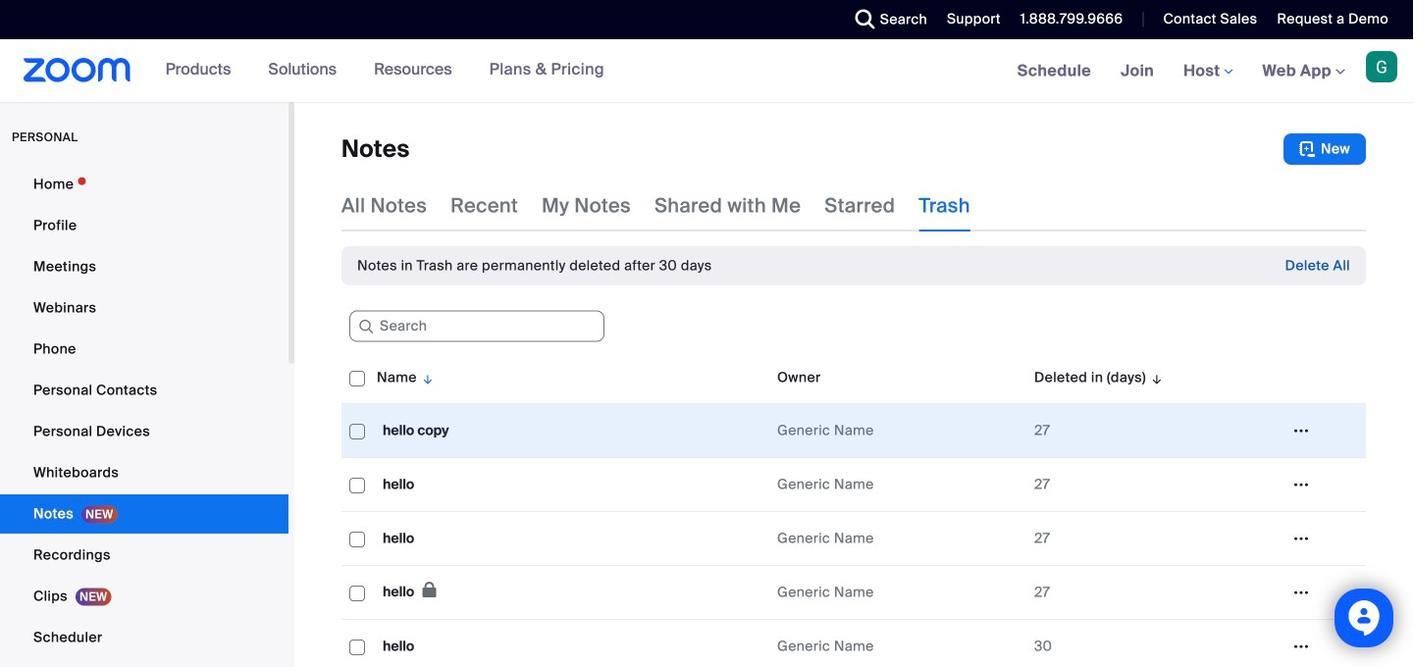 Task type: locate. For each thing, give the bounding box(es) containing it.
2 vertical spatial more options for hello image
[[1286, 638, 1318, 656]]

more options for hello image
[[1286, 476, 1318, 494], [1286, 584, 1318, 602], [1286, 638, 1318, 656]]

banner
[[0, 39, 1414, 104]]

profile picture image
[[1367, 51, 1398, 82]]

2 arrow down image from the left
[[1147, 366, 1165, 390]]

0 horizontal spatial arrow down image
[[417, 366, 435, 390]]

more options for hello copy image
[[1286, 422, 1318, 440]]

1 arrow down image from the left
[[417, 366, 435, 390]]

application
[[342, 352, 1367, 668]]

personal menu menu
[[0, 165, 289, 668]]

alert
[[357, 256, 712, 276]]

1 vertical spatial more options for hello image
[[1286, 584, 1318, 602]]

1 horizontal spatial arrow down image
[[1147, 366, 1165, 390]]

product information navigation
[[151, 39, 619, 102]]

0 vertical spatial more options for hello image
[[1286, 476, 1318, 494]]

zoom logo image
[[24, 58, 131, 82]]

arrow down image
[[417, 366, 435, 390], [1147, 366, 1165, 390]]



Task type: describe. For each thing, give the bounding box(es) containing it.
meetings navigation
[[1003, 39, 1414, 104]]

1 more options for hello image from the top
[[1286, 476, 1318, 494]]

Search text field
[[350, 311, 605, 342]]

2 more options for hello image from the top
[[1286, 584, 1318, 602]]

tabs of all notes page tab list
[[342, 181, 971, 232]]

more options for hello image
[[1286, 530, 1318, 548]]

3 more options for hello image from the top
[[1286, 638, 1318, 656]]



Task type: vqa. For each thing, say whether or not it's contained in the screenshot.
6th menu item
no



